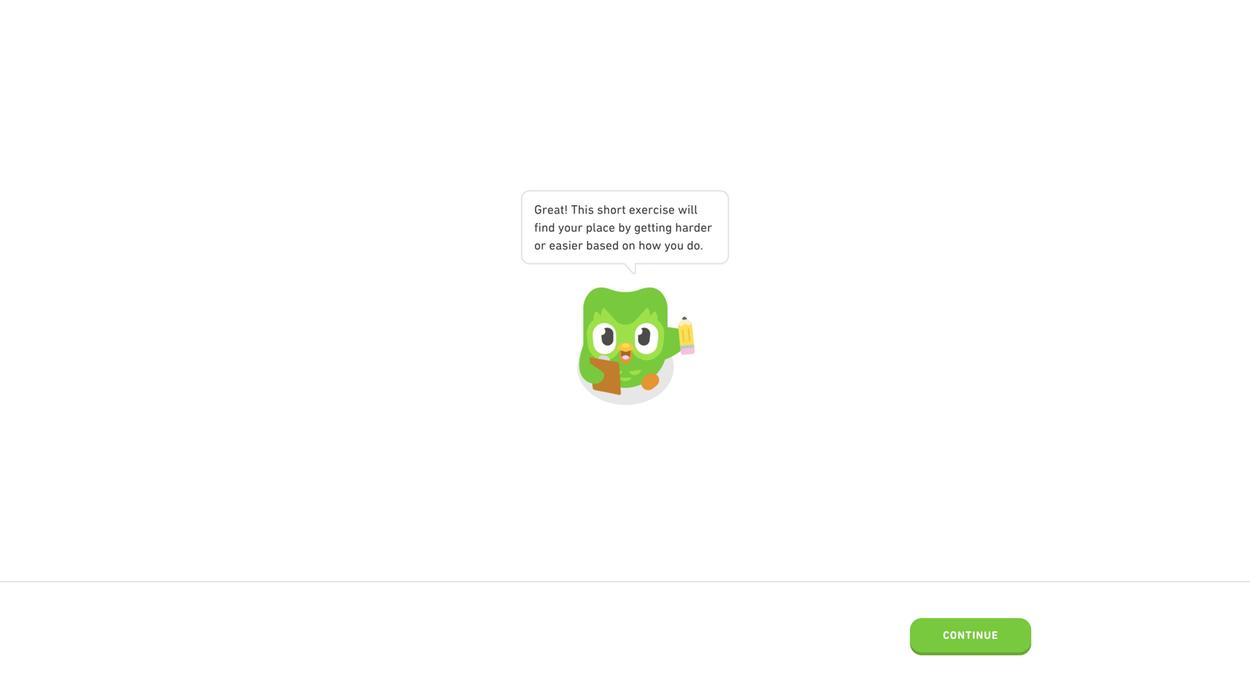 Task type: locate. For each thing, give the bounding box(es) containing it.
w right e x e r c i s e
[[678, 202, 688, 216]]

continue button
[[910, 619, 1032, 656]]

0 horizontal spatial y
[[558, 220, 564, 234]]

y o u
[[665, 238, 684, 252]]

n right f
[[542, 220, 548, 234]]

1 horizontal spatial b
[[618, 220, 625, 234]]

b down p
[[586, 238, 593, 252]]

1 horizontal spatial g
[[666, 220, 672, 234]]

n inside the y o u r p l a c e b y g e t t i n g h a r d e r o r
[[659, 220, 666, 234]]

i right t on the left of page
[[585, 202, 588, 216]]

g
[[634, 220, 641, 234], [666, 220, 672, 234]]

t down e x e r c i s e
[[652, 220, 656, 234]]

0 horizontal spatial n
[[542, 220, 548, 234]]

y o u r p l a c e b y g e t t i n g h a r d e r o r
[[534, 220, 712, 252]]

c right 'x'
[[653, 202, 659, 216]]

h right t h i s
[[603, 202, 610, 216]]

u for y o u r p l a c e b y g e t t i n g h a r d e r o r
[[571, 220, 578, 234]]

u
[[571, 220, 578, 234], [677, 238, 684, 252]]

o left 'x'
[[610, 202, 617, 216]]

y right h o w
[[665, 238, 671, 252]]

c right p
[[603, 220, 609, 234]]

h
[[578, 202, 585, 216], [603, 202, 610, 216], [675, 220, 682, 234], [639, 238, 646, 252]]

!
[[564, 202, 568, 216]]

n inside w i l l f i n d
[[542, 220, 548, 234]]

o
[[610, 202, 617, 216], [564, 220, 571, 234], [534, 238, 541, 252], [622, 238, 629, 252], [646, 238, 652, 252], [671, 238, 677, 252], [694, 238, 700, 252]]

s right t on the left of page
[[588, 202, 594, 216]]

a up d o .
[[682, 220, 689, 234]]

c
[[653, 202, 659, 216], [603, 220, 609, 234]]

t
[[571, 202, 578, 216]]

b inside the y o u r p l a c e b y g e t t i n g h a r d e r o r
[[618, 220, 625, 234]]

e x e r c i s e
[[629, 202, 675, 216]]

t h i s
[[571, 202, 594, 216]]

d up d o .
[[694, 220, 701, 234]]

0 vertical spatial w
[[678, 202, 688, 216]]

e
[[547, 202, 554, 216], [629, 202, 636, 216], [642, 202, 648, 216], [669, 202, 675, 216], [609, 220, 615, 234], [641, 220, 648, 234], [701, 220, 707, 234], [549, 238, 556, 252], [572, 238, 578, 252], [606, 238, 612, 252]]

d left .
[[687, 238, 694, 252]]

1 vertical spatial w
[[652, 238, 662, 252]]

i
[[585, 202, 588, 216], [659, 202, 662, 216], [688, 202, 691, 216], [538, 220, 542, 234], [656, 220, 659, 234], [568, 238, 572, 252]]

i inside the y o u r p l a c e b y g e t t i n g h a r d e r o r
[[656, 220, 659, 234]]

1 horizontal spatial u
[[677, 238, 684, 252]]

o right y o u
[[694, 238, 700, 252]]

0 horizontal spatial w
[[652, 238, 662, 252]]

1 g from the left
[[634, 220, 641, 234]]

0 horizontal spatial u
[[571, 220, 578, 234]]

h up y o u
[[675, 220, 682, 234]]

r
[[542, 202, 547, 216], [617, 202, 622, 216], [648, 202, 653, 216], [578, 220, 583, 234], [689, 220, 694, 234], [707, 220, 712, 234], [541, 238, 546, 252], [578, 238, 583, 252]]

y down s h o r t
[[625, 220, 631, 234]]

w
[[678, 202, 688, 216], [652, 238, 662, 252]]

s right 'x'
[[662, 202, 669, 216]]

n left h o w
[[629, 238, 636, 252]]

b down s h o r t
[[618, 220, 625, 234]]

n down e x e r c i s e
[[659, 220, 666, 234]]

2 horizontal spatial y
[[665, 238, 671, 252]]

i right 'x'
[[659, 202, 662, 216]]

d
[[548, 220, 555, 234], [694, 220, 701, 234], [612, 238, 619, 252], [687, 238, 694, 252]]

y down g r e a t !
[[558, 220, 564, 234]]

w left y o u
[[652, 238, 662, 252]]

u left p
[[571, 220, 578, 234]]

0 horizontal spatial g
[[634, 220, 641, 234]]

a
[[554, 202, 560, 216], [596, 220, 603, 234], [682, 220, 689, 234], [556, 238, 562, 252], [593, 238, 600, 252]]

0 vertical spatial u
[[571, 220, 578, 234]]

t
[[560, 202, 564, 216], [622, 202, 626, 216], [648, 220, 652, 234], [652, 220, 656, 234]]

u inside the y o u r p l a c e b y g e t t i n g h a r d e r o r
[[571, 220, 578, 234]]

d inside the y o u r p l a c e b y g e t t i n g h a r d e r o r
[[694, 220, 701, 234]]

0 horizontal spatial c
[[603, 220, 609, 234]]

1 horizontal spatial w
[[678, 202, 688, 216]]

l
[[691, 202, 694, 216], [694, 202, 698, 216], [593, 220, 596, 234]]

h o w
[[639, 238, 662, 252]]

0 vertical spatial c
[[653, 202, 659, 216]]

o down the !
[[564, 220, 571, 234]]

y
[[558, 220, 564, 234], [625, 220, 631, 234], [665, 238, 671, 252]]

0 horizontal spatial b
[[586, 238, 593, 252]]

2 horizontal spatial n
[[659, 220, 666, 234]]

u for y o u
[[677, 238, 684, 252]]

g
[[534, 202, 542, 216]]

g r e a t !
[[534, 202, 568, 216]]

s down the !
[[562, 238, 568, 252]]

g up y o u
[[666, 220, 672, 234]]

1 vertical spatial u
[[677, 238, 684, 252]]

0 vertical spatial b
[[618, 220, 625, 234]]

h right the !
[[578, 202, 585, 216]]

u left d o .
[[677, 238, 684, 252]]

o left d o .
[[671, 238, 677, 252]]

d right f
[[548, 220, 555, 234]]

1 horizontal spatial y
[[625, 220, 631, 234]]

i down e x e r c i s e
[[656, 220, 659, 234]]

b
[[618, 220, 625, 234], [586, 238, 593, 252]]

n
[[542, 220, 548, 234], [659, 220, 666, 234], [629, 238, 636, 252]]

s down w i l l f i n d
[[600, 238, 606, 252]]

g down 'x'
[[634, 220, 641, 234]]

1 vertical spatial c
[[603, 220, 609, 234]]

x
[[636, 202, 642, 216]]

h left y o u
[[639, 238, 646, 252]]

s
[[588, 202, 594, 216], [597, 202, 603, 216], [662, 202, 669, 216], [562, 238, 568, 252], [600, 238, 606, 252]]



Task type: describe. For each thing, give the bounding box(es) containing it.
1 horizontal spatial n
[[629, 238, 636, 252]]

t left t on the left of page
[[560, 202, 564, 216]]

y for y o u r p l a c e b y g e t t i n g h a r d e r o r
[[558, 220, 564, 234]]

i down t on the left of page
[[568, 238, 572, 252]]

t left 'x'
[[622, 202, 626, 216]]

a down g r e a t !
[[556, 238, 562, 252]]

s right t h i s
[[597, 202, 603, 216]]

a left the !
[[554, 202, 560, 216]]

c inside the y o u r p l a c e b y g e t t i n g h a r d e r o r
[[603, 220, 609, 234]]

d inside w i l l f i n d
[[548, 220, 555, 234]]

y for y o u
[[665, 238, 671, 252]]

o down f
[[534, 238, 541, 252]]

i up d o .
[[688, 202, 691, 216]]

l inside the y o u r p l a c e b y g e t t i n g h a r d e r o r
[[593, 220, 596, 234]]

h inside the y o u r p l a c e b y g e t t i n g h a r d e r o r
[[675, 220, 682, 234]]

t up h o w
[[648, 220, 652, 234]]

2 g from the left
[[666, 220, 672, 234]]

continue
[[943, 629, 999, 642]]

i down g
[[538, 220, 542, 234]]

.
[[700, 238, 703, 252]]

d down w i l l f i n d
[[612, 238, 619, 252]]

a right p
[[596, 220, 603, 234]]

1 vertical spatial b
[[586, 238, 593, 252]]

1 horizontal spatial c
[[653, 202, 659, 216]]

d o .
[[687, 238, 703, 252]]

p
[[586, 220, 593, 234]]

a down w i l l f i n d
[[593, 238, 600, 252]]

o left h o w
[[622, 238, 629, 252]]

w i l l f i n d
[[534, 202, 698, 234]]

e a s i e r b a s e d o n
[[549, 238, 636, 252]]

f
[[534, 220, 538, 234]]

o left y o u
[[646, 238, 652, 252]]

s h o r t
[[597, 202, 626, 216]]

w inside w i l l f i n d
[[678, 202, 688, 216]]



Task type: vqa. For each thing, say whether or not it's contained in the screenshot.
right Y
yes



